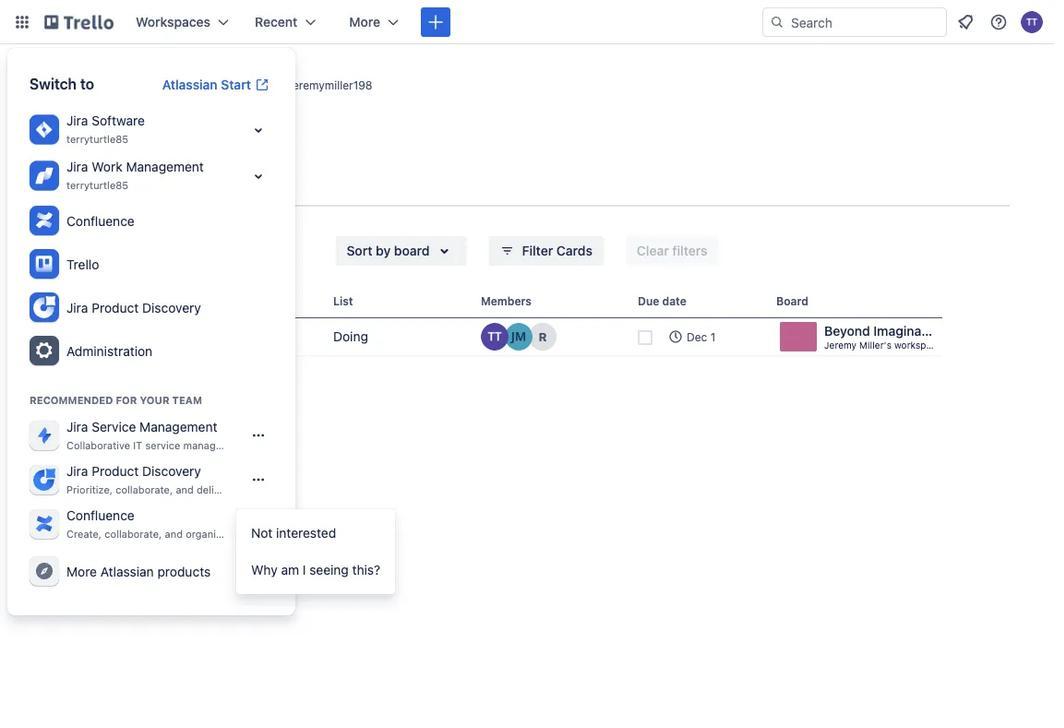 Task type: describe. For each thing, give the bounding box(es) containing it.
your
[[140, 395, 170, 407]]

it
[[133, 440, 142, 452]]

sort by board
[[347, 243, 430, 259]]

jeremy miller @jeremymiller198
[[141, 68, 373, 94]]

sort by board button
[[336, 236, 467, 266]]

service
[[145, 440, 180, 452]]

product for jira product discovery prioritize, collaborate, and deliver new ideas
[[92, 464, 139, 479]]

prioritize,
[[66, 484, 113, 496]]

jeremy inside beyond imagination jeremy miller's workspace
[[825, 340, 857, 350]]

filter cards button
[[489, 236, 604, 266]]

imagination
[[874, 324, 945, 339]]

sort
[[347, 243, 373, 259]]

jira service management options menu image
[[251, 428, 266, 443]]

atlassian start
[[162, 77, 251, 92]]

jira product discovery link
[[22, 286, 281, 330]]

activity
[[44, 180, 93, 195]]

switch
[[30, 75, 77, 93]]

1
[[711, 331, 716, 343]]

organize
[[186, 529, 227, 541]]

recommended for your team
[[30, 395, 202, 407]]

card
[[112, 295, 138, 307]]

board
[[394, 243, 430, 259]]

confluence for confluence
[[66, 213, 135, 229]]

collaborative
[[66, 440, 130, 452]]

ideas
[[255, 484, 281, 496]]

switch to… image
[[13, 13, 31, 31]]

miller
[[221, 68, 276, 94]]

management for jira service management
[[140, 420, 217, 435]]

deliver
[[197, 484, 229, 496]]

discovery for jira product discovery
[[142, 300, 201, 315]]

@jeremymiller198
[[280, 79, 373, 92]]

jira product discovery prioritize, collaborate, and deliver new ideas
[[66, 464, 281, 496]]

more button
[[338, 7, 410, 37]]

by
[[376, 243, 391, 259]]

beyond
[[825, 324, 870, 339]]

0 horizontal spatial jeremy
[[141, 68, 216, 94]]

team
[[172, 395, 202, 407]]

atlassian inside more atlassian products link
[[100, 564, 154, 579]]

members
[[481, 295, 532, 307]]

work
[[254, 529, 278, 541]]

workspaces
[[136, 14, 211, 30]]

filter cards
[[522, 243, 593, 259]]

dec
[[687, 331, 708, 343]]

expand image
[[247, 119, 270, 141]]

not
[[251, 526, 273, 541]]

open information menu image
[[990, 13, 1008, 31]]

compliment the chef link
[[112, 319, 326, 355]]

expand image
[[247, 165, 270, 187]]

primary element
[[0, 0, 1054, 44]]

new
[[232, 484, 252, 496]]

not interested button
[[236, 515, 395, 552]]

due
[[638, 295, 660, 307]]

0 horizontal spatial terry turtle (terryturtle) image
[[481, 323, 509, 351]]

jira work management terryturtle85
[[66, 159, 204, 192]]

recent button
[[244, 7, 327, 37]]

terryturtle85 inside jira software terryturtle85
[[66, 133, 128, 145]]

workspaces button
[[125, 7, 240, 37]]

compliment the chef
[[115, 329, 242, 344]]

jira for jira product discovery
[[66, 300, 88, 315]]

am
[[281, 563, 299, 578]]

not interested
[[251, 526, 336, 541]]

discovery for jira product discovery prioritize, collaborate, and deliver new ideas
[[142, 464, 201, 479]]

your
[[230, 529, 252, 541]]

atlassian inside 'atlassian start' link
[[162, 77, 218, 92]]

this?
[[352, 563, 381, 578]]

work
[[92, 159, 123, 175]]



Task type: vqa. For each thing, say whether or not it's contained in the screenshot.
top Boards link
no



Task type: locate. For each thing, give the bounding box(es) containing it.
0 vertical spatial terry turtle (terryturtle) image
[[1021, 11, 1043, 33]]

0 vertical spatial atlassian
[[162, 77, 218, 92]]

confluence inside confluence create, collaborate, and organize your work
[[66, 508, 135, 524]]

2 confluence from the top
[[66, 508, 135, 524]]

recent
[[255, 14, 298, 30]]

atlassian left products
[[100, 564, 154, 579]]

trello
[[66, 257, 99, 272]]

administration
[[66, 343, 153, 359]]

confluence
[[66, 213, 135, 229], [66, 508, 135, 524]]

0 vertical spatial more
[[349, 14, 380, 30]]

0 vertical spatial jeremy
[[141, 68, 216, 94]]

group containing not interested
[[236, 510, 395, 595]]

more inside dropdown button
[[349, 14, 380, 30]]

jira inside jira software terryturtle85
[[66, 113, 88, 128]]

create,
[[66, 529, 102, 541]]

jira product discovery
[[66, 300, 201, 315]]

jira down trello
[[66, 300, 88, 315]]

1 vertical spatial confluence
[[66, 508, 135, 524]]

0 vertical spatial product
[[92, 300, 139, 315]]

discovery inside jira product discovery prioritize, collaborate, and deliver new ideas
[[142, 464, 201, 479]]

cards right filter
[[557, 243, 593, 259]]

confluence up create,
[[66, 508, 135, 524]]

for
[[116, 395, 137, 407]]

management
[[183, 440, 246, 452]]

jira service management collaborative it service management
[[66, 420, 246, 452]]

5 jira from the top
[[66, 464, 88, 479]]

jira up prioritize,
[[66, 464, 88, 479]]

due date
[[638, 295, 687, 307]]

why am i seeing this?
[[251, 563, 381, 578]]

doing
[[333, 329, 368, 344]]

discovery down service
[[142, 464, 201, 479]]

confluence for confluence create, collaborate, and organize your work
[[66, 508, 135, 524]]

compliment
[[115, 329, 187, 344]]

jira up activity
[[66, 159, 88, 175]]

terryturtle85 inside jira work management terryturtle85
[[66, 180, 128, 192]]

terryturtle85 down software
[[66, 133, 128, 145]]

management up confluence link
[[126, 159, 204, 175]]

seeing
[[310, 563, 349, 578]]

i
[[303, 563, 306, 578]]

more down create,
[[66, 564, 97, 579]]

product inside jira product discovery prioritize, collaborate, and deliver new ideas
[[92, 464, 139, 479]]

confluence down 'cards' link
[[66, 213, 135, 229]]

more for more atlassian products
[[66, 564, 97, 579]]

search image
[[770, 15, 785, 30]]

1 product from the top
[[92, 300, 139, 315]]

beyond imagination jeremy miller's workspace
[[825, 324, 945, 350]]

management up service
[[140, 420, 217, 435]]

workspace
[[895, 340, 942, 350]]

jira for jira product discovery prioritize, collaborate, and deliver new ideas
[[66, 464, 88, 479]]

1 horizontal spatial atlassian
[[162, 77, 218, 92]]

1 jira from the top
[[66, 113, 88, 128]]

clear
[[637, 243, 669, 259]]

jeremy left 'start'
[[141, 68, 216, 94]]

0 vertical spatial collaborate,
[[116, 484, 173, 496]]

confluence link
[[22, 199, 281, 243]]

date
[[662, 295, 687, 307]]

terryturtle85 down work
[[66, 180, 128, 192]]

collaborate, inside jira product discovery prioritize, collaborate, and deliver new ideas
[[116, 484, 173, 496]]

more atlassian products
[[66, 564, 211, 579]]

clear filters
[[637, 243, 708, 259]]

clear filters button
[[626, 236, 719, 266]]

4 jira from the top
[[66, 420, 88, 435]]

2 discovery from the top
[[142, 464, 201, 479]]

switch to
[[30, 75, 94, 93]]

settings image
[[33, 340, 55, 362]]

terryturtle85
[[66, 133, 128, 145], [66, 180, 128, 192]]

back to home image
[[44, 7, 114, 37]]

0 vertical spatial discovery
[[142, 300, 201, 315]]

jeremy down beyond
[[825, 340, 857, 350]]

jira software terryturtle85
[[66, 113, 145, 145]]

management for jira work management
[[126, 159, 204, 175]]

jira inside jira work management terryturtle85
[[66, 159, 88, 175]]

more for more
[[349, 14, 380, 30]]

1 vertical spatial cards
[[557, 243, 593, 259]]

1 vertical spatial atlassian
[[100, 564, 154, 579]]

collaborate, up confluence create, collaborate, and organize your work
[[116, 484, 173, 496]]

management inside jira work management terryturtle85
[[126, 159, 204, 175]]

collaborate,
[[116, 484, 173, 496], [105, 529, 162, 541]]

r button
[[529, 323, 557, 351]]

jira for jira service management collaborative it service management
[[66, 420, 88, 435]]

discovery up compliment the chef
[[142, 300, 201, 315]]

1 vertical spatial and
[[165, 529, 183, 541]]

0 vertical spatial cards
[[108, 180, 146, 195]]

administration link
[[22, 330, 281, 373]]

1 vertical spatial more
[[66, 564, 97, 579]]

product down collaborative
[[92, 464, 139, 479]]

atlassian left 'start'
[[162, 77, 218, 92]]

filters
[[673, 243, 708, 259]]

and inside confluence create, collaborate, and organize your work
[[165, 529, 183, 541]]

why
[[251, 563, 278, 578]]

create board or workspace image
[[427, 13, 445, 31]]

jira product discovery options menu image
[[251, 473, 266, 488]]

Search field
[[785, 8, 946, 36]]

board
[[777, 295, 809, 307]]

2 jira from the top
[[66, 159, 88, 175]]

0 vertical spatial confluence
[[66, 213, 135, 229]]

miller's
[[860, 340, 892, 350]]

1 vertical spatial jeremy
[[825, 340, 857, 350]]

chef
[[214, 329, 242, 344]]

1 horizontal spatial more
[[349, 14, 380, 30]]

group
[[236, 510, 395, 595]]

filter
[[522, 243, 553, 259]]

cards link
[[108, 171, 146, 207]]

1 horizontal spatial jeremy
[[825, 340, 857, 350]]

jira inside jira service management collaborative it service management
[[66, 420, 88, 435]]

terry turtle (terryturtle) image right the open information menu image
[[1021, 11, 1043, 33]]

products
[[157, 564, 211, 579]]

service
[[92, 420, 136, 435]]

r
[[539, 330, 547, 344]]

1 horizontal spatial terry turtle (terryturtle) image
[[1021, 11, 1043, 33]]

terry turtle (terryturtle) image
[[1021, 11, 1043, 33], [481, 323, 509, 351]]

1 terryturtle85 from the top
[[66, 133, 128, 145]]

cards inside filter cards button
[[557, 243, 593, 259]]

0 vertical spatial and
[[176, 484, 194, 496]]

0 horizontal spatial more
[[66, 564, 97, 579]]

and
[[176, 484, 194, 496], [165, 529, 183, 541]]

product for jira product discovery
[[92, 300, 139, 315]]

1 confluence from the top
[[66, 213, 135, 229]]

cards down work
[[108, 180, 146, 195]]

and left deliver
[[176, 484, 194, 496]]

start
[[221, 77, 251, 92]]

and inside jira product discovery prioritize, collaborate, and deliver new ideas
[[176, 484, 194, 496]]

jira down recommended
[[66, 420, 88, 435]]

confluence create, collaborate, and organize your work
[[66, 508, 278, 541]]

1 vertical spatial terryturtle85
[[66, 180, 128, 192]]

jeremy miller (jeremymiller198) image
[[505, 323, 533, 351]]

list
[[333, 295, 353, 307]]

jeremy
[[141, 68, 216, 94], [825, 340, 857, 350]]

why am i seeing this? button
[[236, 552, 395, 589]]

1 vertical spatial management
[[140, 420, 217, 435]]

0 notifications image
[[955, 11, 977, 33]]

rubyanndersson (rubyanndersson) image
[[529, 323, 557, 351]]

0 horizontal spatial atlassian
[[100, 564, 154, 579]]

to
[[80, 75, 94, 93]]

product up administration
[[92, 300, 139, 315]]

2 product from the top
[[92, 464, 139, 479]]

1 discovery from the top
[[142, 300, 201, 315]]

more atlassian products link
[[22, 550, 281, 594]]

collaborate, inside confluence create, collaborate, and organize your work
[[105, 529, 162, 541]]

2 terryturtle85 from the top
[[66, 180, 128, 192]]

0 vertical spatial management
[[126, 159, 204, 175]]

terry turtle (terryturtle) image down members
[[481, 323, 509, 351]]

jira inside jira product discovery prioritize, collaborate, and deliver new ideas
[[66, 464, 88, 479]]

discovery
[[142, 300, 201, 315], [142, 464, 201, 479]]

activity link
[[44, 171, 93, 204]]

collaborate, up the more atlassian products
[[105, 529, 162, 541]]

1 vertical spatial product
[[92, 464, 139, 479]]

more left create board or workspace icon
[[349, 14, 380, 30]]

jira down to
[[66, 113, 88, 128]]

and left organize
[[165, 529, 183, 541]]

1 vertical spatial terry turtle (terryturtle) image
[[481, 323, 509, 351]]

0 vertical spatial terryturtle85
[[66, 133, 128, 145]]

3 jira from the top
[[66, 300, 88, 315]]

interested
[[276, 526, 336, 541]]

management inside jira service management collaborative it service management
[[140, 420, 217, 435]]

the
[[191, 329, 210, 344]]

0 horizontal spatial cards
[[108, 180, 146, 195]]

product
[[92, 300, 139, 315], [92, 464, 139, 479]]

confluence inside confluence link
[[66, 213, 135, 229]]

1 vertical spatial collaborate,
[[105, 529, 162, 541]]

atlassian start link
[[151, 70, 281, 100]]

1 horizontal spatial cards
[[557, 243, 593, 259]]

software
[[92, 113, 145, 128]]

cards
[[108, 180, 146, 195], [557, 243, 593, 259]]

more
[[349, 14, 380, 30], [66, 564, 97, 579]]

jira for jira work management terryturtle85
[[66, 159, 88, 175]]

trello link
[[22, 243, 281, 286]]

dec 1
[[687, 331, 716, 343]]

jira for jira software terryturtle85
[[66, 113, 88, 128]]

recommended
[[30, 395, 113, 407]]

1 vertical spatial discovery
[[142, 464, 201, 479]]



